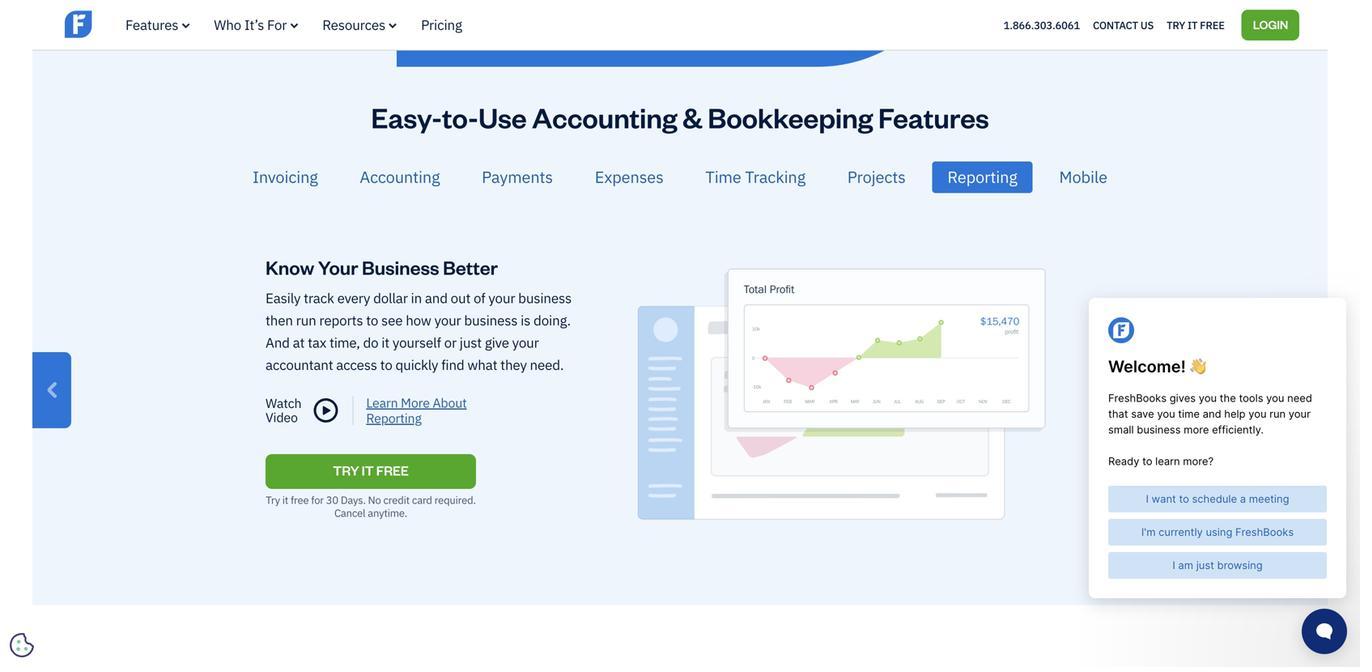 Task type: locate. For each thing, give the bounding box(es) containing it.
tracking
[[745, 166, 806, 188]]

1 vertical spatial reporting
[[366, 410, 422, 427]]

yourself
[[393, 334, 441, 352]]

it
[[362, 462, 374, 479]]

0 horizontal spatial accounting
[[360, 166, 440, 188]]

1 horizontal spatial try
[[1167, 18, 1186, 32]]

1 vertical spatial try
[[266, 493, 280, 507]]

1.866.303.6061 link
[[1004, 18, 1080, 32]]

1 horizontal spatial accounting
[[532, 99, 678, 135]]

free
[[376, 462, 409, 479]]

no
[[368, 493, 381, 507]]

2 horizontal spatial it
[[1188, 18, 1198, 32]]

it for free
[[282, 493, 288, 507]]

it inside try it free for 30 days. no credit card required. cancel anytime.
[[282, 493, 288, 507]]

better
[[443, 255, 498, 279]]

0 horizontal spatial reporting
[[366, 410, 422, 427]]

0 horizontal spatial try
[[266, 493, 280, 507]]

easy-to-use accounting & bookkeeping features
[[371, 99, 990, 135]]

0 vertical spatial accounting
[[532, 99, 678, 135]]

it left free
[[282, 493, 288, 507]]

1 horizontal spatial reporting
[[948, 166, 1018, 188]]

your up or
[[435, 312, 461, 329]]

required.
[[435, 493, 476, 507]]

to right the access
[[380, 356, 393, 374]]

it right the do
[[382, 334, 390, 352]]

0 vertical spatial reporting
[[948, 166, 1018, 188]]

easily
[[266, 289, 301, 307]]

0 vertical spatial try
[[1167, 18, 1186, 32]]

see
[[382, 312, 403, 329]]

bookkeeping
[[708, 99, 873, 135]]

credit
[[383, 493, 410, 507]]

it left the free
[[1188, 18, 1198, 32]]

in
[[411, 289, 422, 307]]

reports
[[319, 312, 363, 329]]

time tracking link
[[690, 162, 821, 193]]

reporting
[[948, 166, 1018, 188], [366, 410, 422, 427]]

try it free link
[[1167, 14, 1225, 35]]

business up give
[[464, 312, 518, 329]]

0 horizontal spatial it
[[282, 493, 288, 507]]

business up the doing.
[[519, 289, 572, 307]]

freshbooks logo image
[[65, 9, 190, 39]]

features left who
[[126, 16, 178, 34]]

need.
[[530, 356, 564, 374]]

try it free
[[333, 462, 409, 479]]

1 horizontal spatial to
[[380, 356, 393, 374]]

to
[[366, 312, 378, 329], [380, 356, 393, 374]]

they
[[501, 356, 527, 374]]

it
[[1188, 18, 1198, 32], [382, 334, 390, 352], [282, 493, 288, 507]]

who
[[214, 16, 241, 34]]

video
[[266, 409, 298, 426]]

contact us link
[[1093, 14, 1154, 35]]

it inside easily track every dollar in and out of your business then run reports to see how your business is doing. and at tax time, do it yourself or just give your accountant access to quickly find what they need.
[[382, 334, 390, 352]]

0 vertical spatial business
[[519, 289, 572, 307]]

2 vertical spatial it
[[282, 493, 288, 507]]

for
[[311, 493, 324, 507]]

1 vertical spatial to
[[380, 356, 393, 374]]

try
[[1167, 18, 1186, 32], [266, 493, 280, 507]]

1 vertical spatial it
[[382, 334, 390, 352]]

time,
[[330, 334, 360, 352]]

know
[[266, 255, 314, 279]]

reporting link
[[933, 162, 1033, 193]]

know your business better
[[266, 255, 498, 279]]

try inside try it free for 30 days. no credit card required. cancel anytime.
[[266, 493, 280, 507]]

2 vertical spatial your
[[512, 334, 539, 352]]

features
[[126, 16, 178, 34], [879, 99, 990, 135]]

contact us
[[1093, 18, 1154, 32]]

try right us
[[1167, 18, 1186, 32]]

learn more about reporting link
[[353, 395, 499, 427]]

your
[[489, 289, 515, 307], [435, 312, 461, 329], [512, 334, 539, 352]]

features up reporting 'link' at the right top of page
[[879, 99, 990, 135]]

to left see
[[366, 312, 378, 329]]

0 vertical spatial it
[[1188, 18, 1198, 32]]

card
[[412, 493, 432, 507]]

invoicing link
[[237, 162, 333, 193]]

login
[[1254, 16, 1289, 32]]

your right of
[[489, 289, 515, 307]]

invoicing
[[253, 166, 318, 188]]

accounting down easy-
[[360, 166, 440, 188]]

1 horizontal spatial features
[[879, 99, 990, 135]]

business
[[519, 289, 572, 307], [464, 312, 518, 329]]

use
[[479, 99, 527, 135]]

about
[[433, 395, 467, 412]]

try
[[333, 462, 359, 479]]

1 horizontal spatial it
[[382, 334, 390, 352]]

1 vertical spatial accounting
[[360, 166, 440, 188]]

run
[[296, 312, 316, 329]]

accounting up expenses on the top left of page
[[532, 99, 678, 135]]

1.866.303.6061
[[1004, 18, 1080, 32]]

accounting link
[[345, 162, 456, 193]]

us
[[1141, 18, 1154, 32]]

mobile link
[[1044, 162, 1123, 193]]

time tracking
[[706, 166, 806, 188]]

try it free
[[1167, 18, 1225, 32]]

payments link
[[467, 162, 569, 193]]

your down is
[[512, 334, 539, 352]]

0 vertical spatial features
[[126, 16, 178, 34]]

1 vertical spatial features
[[879, 99, 990, 135]]

accounting
[[532, 99, 678, 135], [360, 166, 440, 188]]

is
[[521, 312, 531, 329]]

just
[[460, 334, 482, 352]]

1 vertical spatial business
[[464, 312, 518, 329]]

give
[[485, 334, 509, 352]]

expenses
[[595, 166, 664, 188]]

more
[[401, 395, 430, 412]]

contact
[[1093, 18, 1139, 32]]

try left free
[[266, 493, 280, 507]]

free
[[291, 493, 309, 507]]

at
[[293, 334, 305, 352]]

0 horizontal spatial to
[[366, 312, 378, 329]]



Task type: describe. For each thing, give the bounding box(es) containing it.
time
[[706, 166, 742, 188]]

anytime.
[[368, 506, 407, 520]]

it's
[[244, 16, 264, 34]]

find
[[442, 356, 465, 374]]

cookie consent banner dialog
[[12, 468, 255, 655]]

resources link
[[323, 16, 397, 34]]

out
[[451, 289, 471, 307]]

access
[[336, 356, 377, 374]]

features link
[[126, 16, 190, 34]]

&
[[683, 99, 703, 135]]

reporting inside learn more about reporting
[[366, 410, 422, 427]]

then
[[266, 312, 293, 329]]

every
[[337, 289, 370, 307]]

0 horizontal spatial business
[[464, 312, 518, 329]]

easy-
[[371, 99, 442, 135]]

it for free
[[1188, 18, 1198, 32]]

watch
[[266, 395, 302, 412]]

1 vertical spatial your
[[435, 312, 461, 329]]

to-
[[442, 99, 479, 135]]

1 horizontal spatial business
[[519, 289, 572, 307]]

projects
[[848, 166, 906, 188]]

payments
[[482, 166, 553, 188]]

for
[[267, 16, 287, 34]]

accountant
[[266, 356, 333, 374]]

login link
[[1242, 10, 1300, 40]]

or
[[444, 334, 457, 352]]

try it free for 30 days. no credit card required. cancel anytime.
[[266, 493, 476, 520]]

tax
[[308, 334, 327, 352]]

mobile
[[1060, 166, 1108, 188]]

0 vertical spatial your
[[489, 289, 515, 307]]

do
[[363, 334, 379, 352]]

quickly
[[396, 356, 438, 374]]

learn
[[366, 395, 398, 412]]

resources
[[323, 16, 386, 34]]

track
[[304, 289, 334, 307]]

free
[[1201, 18, 1225, 32]]

who it's for
[[214, 16, 287, 34]]

0 horizontal spatial features
[[126, 16, 178, 34]]

your
[[318, 255, 358, 279]]

cookie preferences image
[[10, 633, 34, 658]]

learn more about reporting
[[366, 395, 467, 427]]

days.
[[341, 493, 366, 507]]

pricing link
[[421, 16, 462, 34]]

and
[[425, 289, 448, 307]]

of
[[474, 289, 486, 307]]

watch video
[[266, 395, 302, 426]]

30
[[326, 493, 339, 507]]

cancel
[[335, 506, 366, 520]]

try for try it free for 30 days. no credit card required. cancel anytime.
[[266, 493, 280, 507]]

expenses link
[[580, 162, 679, 193]]

reporting inside reporting 'link'
[[948, 166, 1018, 188]]

projects link
[[832, 162, 922, 193]]

doing.
[[534, 312, 571, 329]]

business
[[362, 255, 439, 279]]

dollar
[[373, 289, 408, 307]]

try for try it free
[[1167, 18, 1186, 32]]

0 vertical spatial to
[[366, 312, 378, 329]]

pricing
[[421, 16, 462, 34]]

try it free link
[[266, 455, 476, 489]]

easily track every dollar in and out of your business then run reports to see how your business is doing. and at tax time, do it yourself or just give your accountant access to quickly find what they need.
[[266, 289, 572, 374]]

who it's for link
[[214, 16, 298, 34]]

what
[[468, 356, 498, 374]]

and
[[266, 334, 290, 352]]



Task type: vqa. For each thing, say whether or not it's contained in the screenshot.
reports at the left of the page
yes



